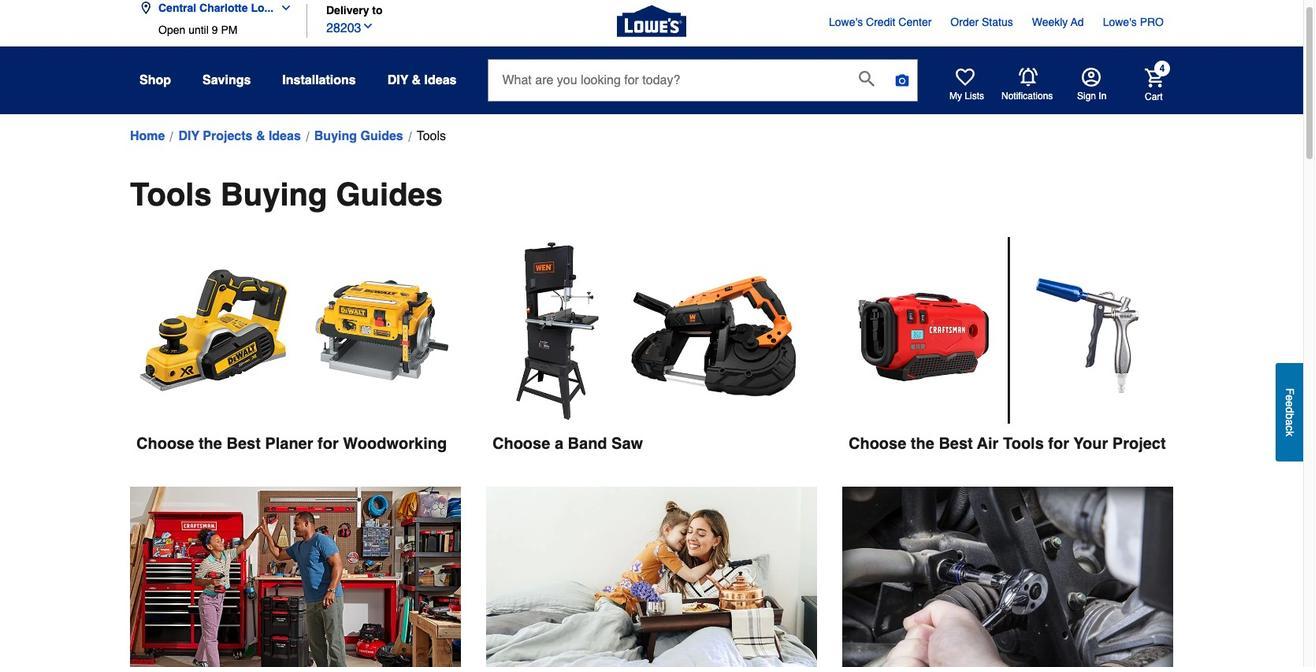 Task type: describe. For each thing, give the bounding box(es) containing it.
Search Query text field
[[489, 60, 847, 101]]

a wen stationary band saw and portable band saw. image
[[486, 237, 818, 424]]

choose for choose the best planer for woodworking
[[136, 435, 194, 453]]

shop
[[140, 73, 171, 88]]

charlotte
[[200, 2, 248, 14]]

a man and a girl high-fiving in a workshop with craftsman tools and tool boxes in the background. image
[[130, 487, 461, 668]]

d
[[1284, 408, 1297, 414]]

credit
[[867, 16, 896, 28]]

saw
[[612, 435, 643, 453]]

woodworking
[[343, 435, 447, 453]]

delivery
[[326, 4, 369, 17]]

air
[[978, 435, 999, 453]]

lowe's pro
[[1103, 16, 1164, 28]]

for inside "link"
[[318, 435, 339, 453]]

weekly ad
[[1033, 16, 1085, 28]]

lowe's home improvement account image
[[1082, 68, 1101, 87]]

order status
[[951, 16, 1014, 28]]

lo...
[[251, 2, 274, 14]]

buying guides
[[314, 129, 403, 143]]

installations
[[283, 73, 356, 88]]

ad
[[1071, 16, 1085, 28]]

your
[[1074, 435, 1109, 453]]

my
[[950, 91, 963, 102]]

f
[[1284, 389, 1297, 395]]

savings button
[[203, 66, 251, 95]]

tools for tools buying guides
[[130, 177, 212, 213]]

2 vertical spatial tools
[[1004, 435, 1044, 453]]

planer
[[265, 435, 313, 453]]

central
[[158, 2, 197, 14]]

weekly ad link
[[1033, 14, 1085, 30]]

9
[[212, 24, 218, 36]]

lowe's credit center
[[829, 16, 932, 28]]

project
[[1113, 435, 1167, 453]]

in
[[1099, 91, 1107, 102]]

pro
[[1141, 16, 1164, 28]]

order
[[951, 16, 979, 28]]

choose for choose a band saw
[[493, 435, 551, 453]]

until
[[189, 24, 209, 36]]

choose a band saw link
[[486, 237, 818, 455]]

central charlotte lo...
[[158, 2, 274, 14]]

diy for diy & ideas
[[388, 73, 409, 88]]

1 vertical spatial ideas
[[269, 129, 301, 143]]

home
[[130, 129, 165, 143]]

f e e d b a c k button
[[1276, 364, 1304, 462]]

diy projects & ideas
[[179, 129, 301, 143]]

my lists
[[950, 91, 985, 102]]

choose the best air tools for your project
[[849, 435, 1167, 453]]

the for planer
[[199, 435, 222, 453]]

open
[[158, 24, 185, 36]]

a inside button
[[1284, 420, 1297, 426]]

choose a band saw
[[493, 435, 643, 453]]

installations button
[[283, 66, 356, 95]]

my lists link
[[950, 68, 985, 102]]

projects
[[203, 129, 253, 143]]

ideas inside button
[[425, 73, 457, 88]]

lowe's home improvement logo image
[[617, 0, 687, 56]]

guides inside buying guides link
[[361, 129, 403, 143]]

4
[[1160, 63, 1166, 74]]

the for air
[[911, 435, 935, 453]]

home link
[[130, 127, 165, 146]]

julia hugging her daughter who has just brought her mother's day breakfast in bed. image
[[486, 487, 818, 668]]

savings
[[203, 73, 251, 88]]

a dewalt benchtop planer and a dewalt handheld electric planer. image
[[130, 237, 461, 424]]

1 vertical spatial guides
[[336, 177, 443, 213]]

center
[[899, 16, 932, 28]]



Task type: vqa. For each thing, say whether or not it's contained in the screenshot.
52- associated with Indoor/Outdoor
no



Task type: locate. For each thing, give the bounding box(es) containing it.
lowe's home improvement lists image
[[956, 68, 975, 87]]

shop button
[[140, 66, 171, 95]]

1 vertical spatial diy
[[179, 129, 199, 143]]

1 horizontal spatial &
[[412, 73, 421, 88]]

buying
[[314, 129, 357, 143], [221, 177, 327, 213]]

order status link
[[951, 14, 1014, 30]]

buying down 'installations'
[[314, 129, 357, 143]]

guides
[[361, 129, 403, 143], [336, 177, 443, 213]]

buying guides link
[[314, 127, 403, 146]]

0 horizontal spatial the
[[199, 435, 222, 453]]

28203
[[326, 21, 361, 35]]

for
[[318, 435, 339, 453], [1049, 435, 1070, 453]]

choose for choose the best air tools for your project
[[849, 435, 907, 453]]

ideas right projects
[[269, 129, 301, 143]]

open until 9 pm
[[158, 24, 238, 36]]

2 the from the left
[[911, 435, 935, 453]]

& right projects
[[256, 129, 265, 143]]

sign in button
[[1078, 68, 1107, 102]]

sign
[[1078, 91, 1097, 102]]

0 horizontal spatial diy
[[179, 129, 199, 143]]

a person using a socket wrench on an engine. image
[[843, 487, 1174, 668]]

tools down home link
[[130, 177, 212, 213]]

tools
[[417, 129, 446, 143], [130, 177, 212, 213], [1004, 435, 1044, 453]]

status
[[982, 16, 1014, 28]]

lists
[[965, 91, 985, 102]]

for right planer
[[318, 435, 339, 453]]

tools buying guides
[[130, 177, 443, 213]]

1 horizontal spatial for
[[1049, 435, 1070, 453]]

1 horizontal spatial diy
[[388, 73, 409, 88]]

0 vertical spatial guides
[[361, 129, 403, 143]]

c
[[1284, 426, 1297, 432]]

diy up buying guides link at the top left of page
[[388, 73, 409, 88]]

1 horizontal spatial the
[[911, 435, 935, 453]]

best left 'air'
[[939, 435, 974, 453]]

choose inside "link"
[[136, 435, 194, 453]]

best for planer
[[227, 435, 261, 453]]

0 vertical spatial a
[[1284, 420, 1297, 426]]

e
[[1284, 395, 1297, 402], [1284, 401, 1297, 408]]

to
[[372, 4, 383, 17]]

2 choose from the left
[[493, 435, 551, 453]]

lowe's pro link
[[1103, 14, 1164, 30]]

0 horizontal spatial for
[[318, 435, 339, 453]]

0 horizontal spatial tools
[[130, 177, 212, 213]]

buying down diy projects & ideas
[[221, 177, 327, 213]]

cart
[[1146, 91, 1163, 102]]

choose the best air tools for your project link
[[843, 237, 1174, 455]]

&
[[412, 73, 421, 88], [256, 129, 265, 143]]

0 horizontal spatial best
[[227, 435, 261, 453]]

0 horizontal spatial choose
[[136, 435, 194, 453]]

1 lowe's from the left
[[829, 16, 863, 28]]

1 vertical spatial a
[[555, 435, 564, 453]]

a left band on the left of page
[[555, 435, 564, 453]]

0 vertical spatial tools
[[417, 129, 446, 143]]

0 horizontal spatial lowe's
[[829, 16, 863, 28]]

diy
[[388, 73, 409, 88], [179, 129, 199, 143]]

1 horizontal spatial choose
[[493, 435, 551, 453]]

tools button
[[417, 127, 446, 146]]

best inside "link"
[[227, 435, 261, 453]]

the inside "link"
[[199, 435, 222, 453]]

ideas up tools "button"
[[425, 73, 457, 88]]

camera image
[[895, 73, 911, 88]]

guides left tools "button"
[[361, 129, 403, 143]]

1 e from the top
[[1284, 395, 1297, 402]]

1 best from the left
[[227, 435, 261, 453]]

f e e d b a c k
[[1284, 389, 1297, 437]]

the
[[199, 435, 222, 453], [911, 435, 935, 453]]

0 vertical spatial ideas
[[425, 73, 457, 88]]

e up d
[[1284, 395, 1297, 402]]

1 horizontal spatial ideas
[[425, 73, 457, 88]]

sign in
[[1078, 91, 1107, 102]]

lowe's credit center link
[[829, 14, 932, 30]]

best left planer
[[227, 435, 261, 453]]

choose the best planer for woodworking link
[[130, 237, 461, 455]]

2 for from the left
[[1049, 435, 1070, 453]]

notifications
[[1002, 91, 1054, 102]]

weekly
[[1033, 16, 1069, 28]]

chevron down image
[[274, 2, 293, 14]]

lowe's inside lowe's pro link
[[1103, 16, 1138, 28]]

2 horizontal spatial tools
[[1004, 435, 1044, 453]]

lowe's for lowe's credit center
[[829, 16, 863, 28]]

None search field
[[488, 59, 919, 116]]

diy left projects
[[179, 129, 199, 143]]

lowe's home improvement cart image
[[1146, 68, 1164, 87]]

1 horizontal spatial tools
[[417, 129, 446, 143]]

28203 button
[[326, 17, 374, 37]]

diy for diy projects & ideas
[[179, 129, 199, 143]]

b
[[1284, 414, 1297, 420]]

& inside button
[[412, 73, 421, 88]]

1 the from the left
[[199, 435, 222, 453]]

3 choose from the left
[[849, 435, 907, 453]]

lowe's home improvement notification center image
[[1019, 68, 1038, 87]]

lowe's inside lowe's credit center link
[[829, 16, 863, 28]]

choose
[[136, 435, 194, 453], [493, 435, 551, 453], [849, 435, 907, 453]]

1 horizontal spatial a
[[1284, 420, 1297, 426]]

lowe's
[[829, 16, 863, 28], [1103, 16, 1138, 28]]

1 for from the left
[[318, 435, 339, 453]]

lowe's for lowe's pro
[[1103, 16, 1138, 28]]

tools down diy & ideas button
[[417, 129, 446, 143]]

0 vertical spatial buying
[[314, 129, 357, 143]]

0 vertical spatial &
[[412, 73, 421, 88]]

1 vertical spatial buying
[[221, 177, 327, 213]]

0 horizontal spatial ideas
[[269, 129, 301, 143]]

best for air
[[939, 435, 974, 453]]

central charlotte lo... button
[[140, 0, 299, 24]]

2 e from the top
[[1284, 401, 1297, 408]]

pm
[[221, 24, 238, 36]]

a
[[1284, 420, 1297, 426], [555, 435, 564, 453]]

1 choose from the left
[[136, 435, 194, 453]]

tools for tools
[[417, 129, 446, 143]]

ideas
[[425, 73, 457, 88], [269, 129, 301, 143]]

a red and black craftsman air inflator and a kobalt air blow gun. image
[[843, 237, 1174, 424]]

a up k
[[1284, 420, 1297, 426]]

1 vertical spatial tools
[[130, 177, 212, 213]]

1 horizontal spatial best
[[939, 435, 974, 453]]

for left your
[[1049, 435, 1070, 453]]

best
[[227, 435, 261, 453], [939, 435, 974, 453]]

1 vertical spatial &
[[256, 129, 265, 143]]

2 best from the left
[[939, 435, 974, 453]]

location image
[[140, 2, 152, 14]]

lowe's left the pro
[[1103, 16, 1138, 28]]

chevron down image
[[361, 19, 374, 32]]

diy projects & ideas link
[[179, 127, 301, 146]]

& up tools "button"
[[412, 73, 421, 88]]

e up b
[[1284, 401, 1297, 408]]

k
[[1284, 432, 1297, 437]]

lowe's left credit
[[829, 16, 863, 28]]

delivery to
[[326, 4, 383, 17]]

diy & ideas
[[388, 73, 457, 88]]

2 horizontal spatial choose
[[849, 435, 907, 453]]

0 vertical spatial diy
[[388, 73, 409, 88]]

tools right 'air'
[[1004, 435, 1044, 453]]

0 horizontal spatial &
[[256, 129, 265, 143]]

choose the best planer for woodworking
[[136, 435, 447, 453]]

guides down buying guides link at the top left of page
[[336, 177, 443, 213]]

diy & ideas button
[[388, 66, 457, 95]]

1 horizontal spatial lowe's
[[1103, 16, 1138, 28]]

2 lowe's from the left
[[1103, 16, 1138, 28]]

search image
[[860, 71, 876, 87]]

diy inside button
[[388, 73, 409, 88]]

band
[[568, 435, 608, 453]]

0 horizontal spatial a
[[555, 435, 564, 453]]



